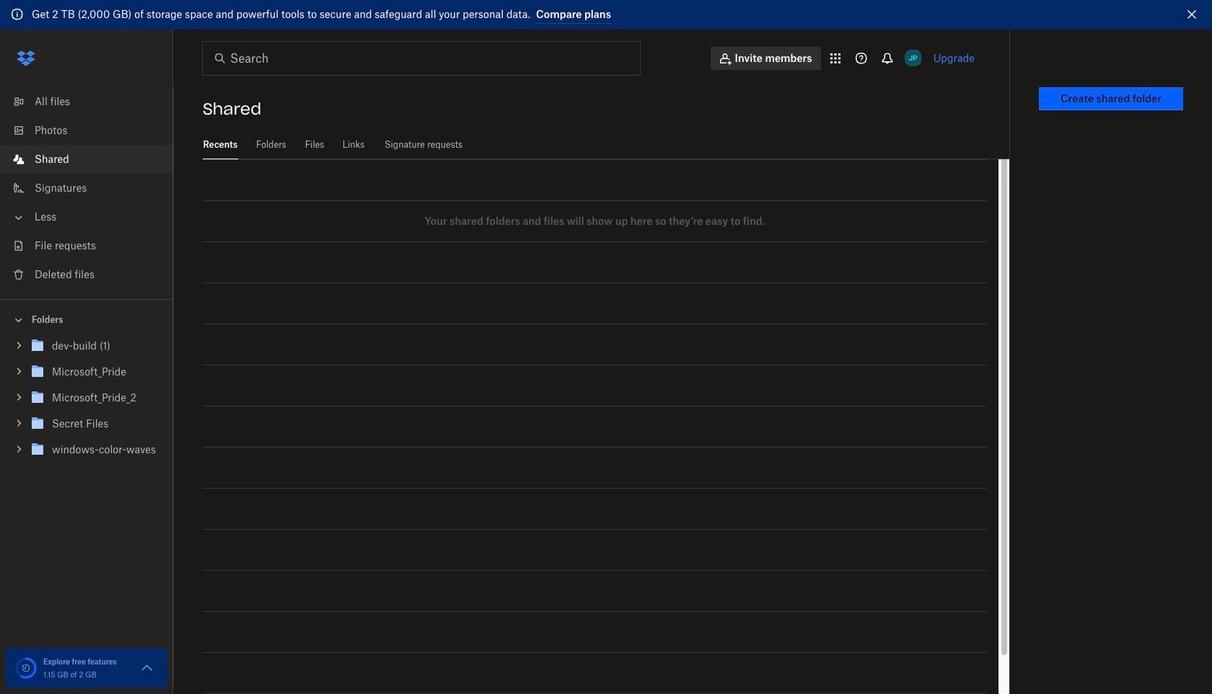 Task type: describe. For each thing, give the bounding box(es) containing it.
less image
[[12, 210, 26, 225]]



Task type: vqa. For each thing, say whether or not it's contained in the screenshot.
The Convert
no



Task type: locate. For each thing, give the bounding box(es) containing it.
Search in folder "Dropbox" text field
[[230, 49, 610, 67]]

quota usage progress bar
[[14, 657, 38, 680]]

dropbox image
[[12, 44, 40, 73]]

group
[[0, 330, 173, 474]]

alert
[[0, 0, 1212, 29]]

tab list
[[203, 130, 1009, 159]]

list item
[[0, 145, 173, 174]]

list
[[0, 78, 173, 299]]



